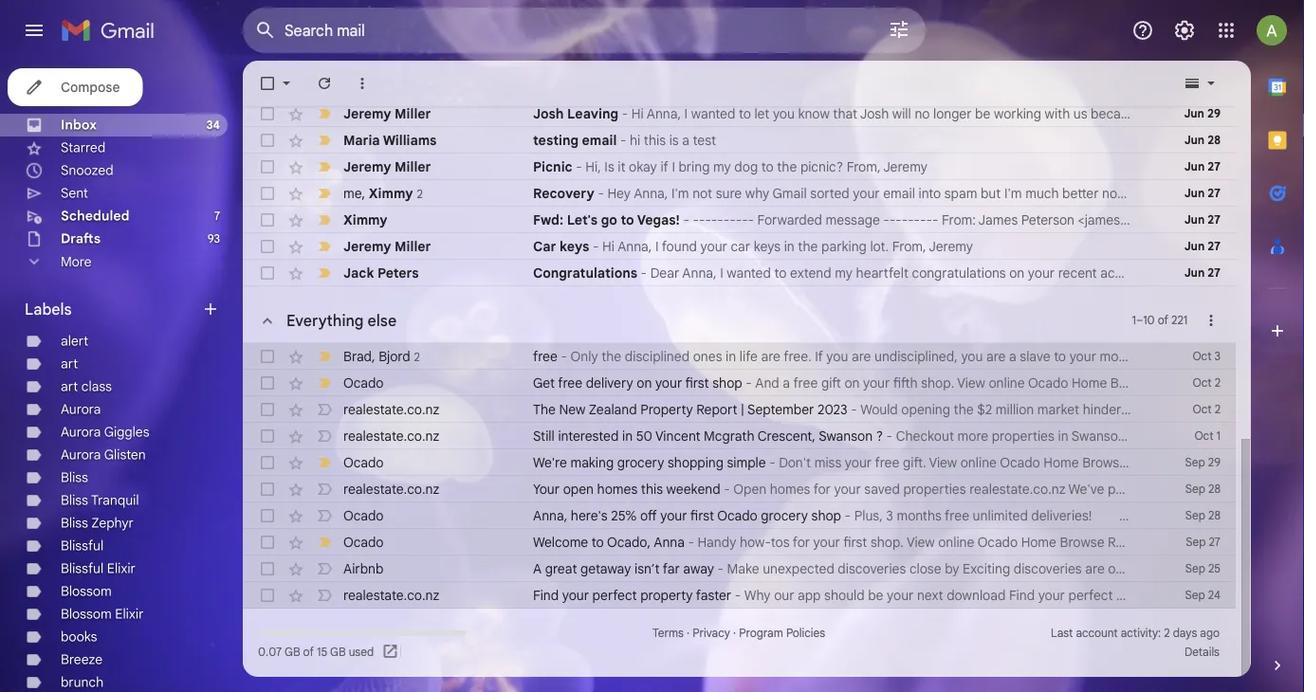 Task type: describe. For each thing, give the bounding box(es) containing it.
0 vertical spatial this
[[644, 132, 666, 149]]

toggle split pane mode image
[[1184, 74, 1202, 93]]

account
[[1077, 627, 1119, 641]]

we're
[[533, 455, 567, 471]]

aurora giggles
[[61, 424, 150, 441]]

making
[[571, 455, 614, 471]]

25
[[1209, 562, 1221, 577]]

you
[[773, 105, 795, 122]]

1 sep 28 from the top
[[1186, 483, 1221, 497]]

email
[[582, 132, 617, 149]]

blissful for blissful link
[[61, 538, 104, 555]]

sep for welcome to ocado, anna -
[[1187, 536, 1207, 550]]

0 horizontal spatial 1
[[1133, 314, 1137, 328]]

because
[[1091, 105, 1143, 122]]

found
[[662, 238, 698, 255]]

- right anna
[[689, 534, 695, 551]]

oct for 2023
[[1194, 403, 1213, 417]]

17 row from the top
[[243, 583, 1237, 609]]

art class
[[61, 379, 112, 395]]

picnic
[[533, 158, 573, 175]]

29 for josh leaving - hi anna, i wanted to let you know that josh will no longer be working with us because he accepted a job as a fire
[[1208, 107, 1221, 121]]

look
[[1213, 265, 1238, 281]]

find
[[533, 587, 559, 604]]

0.07 gb of 15 gb used
[[258, 646, 374, 660]]

important mainly because it was sent directly to you. switch for car keys
[[315, 237, 334, 256]]

with
[[1045, 105, 1071, 122]]

2 vertical spatial 28
[[1209, 509, 1221, 523]]

everything
[[287, 311, 364, 330]]

jun for hi anna, i found your car keys in the parking lot. from, jeremy
[[1185, 240, 1206, 254]]

ocado for get free delivery on your first shop -
[[344, 375, 384, 391]]

jeremy up congratulations
[[929, 238, 974, 255]]

important according to google magic. switch for josh leaving
[[315, 104, 334, 123]]

sep 24
[[1186, 589, 1221, 603]]

williams
[[383, 132, 437, 149]]

10 row from the top
[[243, 397, 1237, 423]]

0 vertical spatial wanted
[[692, 105, 736, 122]]

221
[[1172, 314, 1188, 328]]

test
[[693, 132, 717, 149]]

working
[[995, 105, 1042, 122]]

jun 27 for dear anna, i wanted to extend my heartfelt congratulations on your recent achievements. we look forward to 
[[1185, 266, 1221, 280]]

footer inside "everything else" main content
[[243, 624, 1237, 662]]

used
[[349, 646, 374, 660]]

snoozed link
[[61, 162, 114, 179]]

details
[[1185, 646, 1220, 660]]

brad , bjord 2
[[344, 348, 420, 365]]

- up new at the left of page
[[561, 348, 568, 365]]

7
[[214, 209, 220, 224]]

not important switch for still interested in 50 vincent mcgrath crescent, swanson ?
[[315, 427, 334, 446]]

bring
[[679, 158, 710, 175]]

last account activity: 2 days ago details
[[1052, 627, 1220, 660]]

blossom for blossom elixir
[[61, 606, 112, 623]]

your left car in the top right of the page
[[701, 238, 728, 255]]

hi
[[630, 132, 641, 149]]

miller for picnic
[[395, 158, 431, 175]]

hi for hi anna, i found your car keys in the parking lot. from, jeremy
[[603, 238, 615, 255]]

- right 'away'
[[718, 561, 724, 578]]

not important switch for a great getaway isn't far away
[[315, 560, 334, 579]]

important according to google magic. switch for we're making grocery shopping simple
[[315, 454, 334, 473]]

else
[[368, 311, 397, 330]]

far
[[663, 561, 680, 578]]

okay
[[629, 158, 658, 175]]

jun 27 for hi, is it okay if i bring my dog to the picnic? from, jeremy
[[1185, 160, 1221, 174]]

1 horizontal spatial a
[[1225, 105, 1233, 122]]

bliss for bliss tranquil
[[61, 493, 88, 509]]

delivery
[[586, 375, 634, 391]]

- down the "swanson"
[[845, 508, 851, 524]]

1 horizontal spatial on
[[1010, 265, 1025, 281]]

labels heading
[[25, 300, 201, 319]]

- up found
[[684, 212, 690, 228]]

swanson
[[819, 428, 873, 445]]

- down hi, at the top
[[598, 185, 604, 202]]

, for me
[[362, 185, 366, 201]]

3 row from the top
[[243, 154, 1237, 180]]

27 for congratulations - dear anna, i wanted to extend my heartfelt congratulations on your recent achievements. we look forward to 
[[1209, 266, 1221, 280]]

blossom for blossom link
[[61, 584, 112, 600]]

- up congratulations
[[593, 238, 599, 255]]

your left "recent"
[[1029, 265, 1056, 281]]

28 for testing email - hi this is a test
[[1208, 133, 1221, 148]]

sep for find your perfect property faster -
[[1186, 589, 1206, 603]]

27 for fwd: let's go to vegas! -
[[1209, 213, 1221, 227]]

aurora giggles link
[[61, 424, 150, 441]]

refresh image
[[315, 74, 334, 93]]

important according to google magic. switch for get free delivery on your first shop
[[315, 374, 334, 393]]

1 inside row
[[1217, 429, 1221, 444]]

art link
[[61, 356, 78, 373]]

anna, inside everything else tab panel
[[533, 508, 568, 524]]

maria williams
[[344, 132, 437, 149]]

your right find
[[563, 587, 589, 604]]

your right off
[[661, 508, 688, 524]]

- left hi on the left of page
[[621, 132, 627, 149]]

aurora for aurora glisten
[[61, 447, 101, 464]]

car
[[533, 238, 557, 255]]

sep up sep 27
[[1186, 509, 1206, 523]]

0 horizontal spatial of
[[303, 646, 314, 660]]

2 sep 28 from the top
[[1186, 509, 1221, 523]]

hi for hi anna, i wanted to let you know that josh will no longer be working with us because he accepted a job as a fire
[[632, 105, 644, 122]]

sep for a great getaway isn't far away -
[[1186, 562, 1206, 577]]

24
[[1209, 589, 1221, 603]]

drafts
[[61, 231, 101, 247]]

bjord
[[379, 348, 411, 365]]

extend
[[791, 265, 832, 281]]

- left hi, at the top
[[576, 158, 582, 175]]

i down car keys - hi anna, i found your car keys in the parking lot. from, jeremy
[[721, 265, 724, 281]]

0 horizontal spatial a
[[683, 132, 690, 149]]

get free delivery on your first shop -
[[533, 375, 756, 391]]

jun 29
[[1185, 107, 1221, 121]]

row containing ximmy
[[243, 207, 1237, 233]]

ocado for anna, here's 25% off your first ocado grocery shop -
[[344, 508, 384, 524]]

congratulations
[[533, 265, 638, 281]]

50
[[637, 428, 653, 445]]

aurora glisten
[[61, 447, 146, 464]]

jeremy miller for car keys
[[344, 238, 431, 255]]

aurora for aurora link
[[61, 401, 101, 418]]

- right the ?
[[887, 428, 893, 445]]

bliss zephyr link
[[61, 515, 134, 532]]

ocado,
[[607, 534, 651, 551]]

labels navigation
[[0, 61, 243, 693]]

drafts link
[[61, 231, 101, 247]]

dog
[[735, 158, 758, 175]]

row containing me
[[243, 180, 1237, 207]]

bliss for bliss zephyr
[[61, 515, 88, 532]]

it
[[618, 158, 626, 175]]

anna, down found
[[683, 265, 717, 281]]

zephyr
[[92, 515, 134, 532]]

brunch
[[61, 675, 104, 691]]

know
[[799, 105, 830, 122]]

fwd:
[[533, 212, 564, 228]]

homes
[[597, 481, 638, 498]]

- up testing email - hi this is a test
[[622, 105, 628, 122]]

main menu image
[[23, 19, 46, 42]]

3 jun 27 from the top
[[1185, 213, 1221, 227]]

policies
[[787, 627, 826, 641]]

oct for -
[[1194, 376, 1213, 391]]

jun for hi this is a test
[[1185, 133, 1205, 148]]

days
[[1174, 627, 1198, 641]]

1 horizontal spatial shop
[[812, 508, 842, 524]]

inbox section options image
[[1202, 311, 1221, 330]]

he
[[1146, 105, 1162, 122]]

property
[[641, 401, 694, 418]]

privacy
[[693, 627, 731, 641]]

to right forward
[[1292, 265, 1304, 281]]

anna
[[654, 534, 685, 551]]

1 horizontal spatial free
[[558, 375, 583, 391]]

free -
[[533, 348, 571, 365]]

14 row from the top
[[243, 503, 1237, 530]]

miller for josh
[[395, 105, 431, 122]]

terms · privacy · program policies
[[653, 627, 826, 641]]

me
[[344, 185, 362, 201]]

fwd: let's go to vegas! -
[[533, 212, 693, 228]]

- left dear
[[641, 265, 647, 281]]

28 for your open homes this weekend -
[[1209, 483, 1221, 497]]

- right 2023
[[851, 401, 858, 418]]

welcome to ocado, anna -
[[533, 534, 698, 551]]

giggles
[[104, 424, 150, 441]]

realestate.co.nz for find your perfect property faster
[[344, 587, 440, 604]]

maria
[[344, 132, 380, 149]]

oct 2 for the new zealand property report | september 2023 -
[[1194, 403, 1221, 417]]

important according to google magic. switch for fwd: let's go to vegas!
[[315, 211, 334, 230]]

1 – 10 of 221
[[1133, 314, 1188, 328]]

from, for lot.
[[893, 238, 927, 255]]

0 vertical spatial my
[[714, 158, 732, 175]]

more button
[[0, 251, 228, 273]]

5 jun from the top
[[1185, 213, 1206, 227]]

to right 'go'
[[621, 212, 635, 228]]

realestate.co.nz for your open homes this weekend
[[344, 481, 440, 498]]

row containing maria williams
[[243, 127, 1237, 154]]

sep 27
[[1187, 536, 1221, 550]]

bliss tranquil
[[61, 493, 139, 509]]

2 up 'oct 1'
[[1215, 403, 1221, 417]]

details link
[[1185, 646, 1220, 660]]

blossom link
[[61, 584, 112, 600]]

peters
[[378, 265, 419, 281]]

new
[[560, 401, 586, 418]]

everything else main content
[[243, 0, 1305, 678]]

in inside tab panel
[[623, 428, 633, 445]]

27 for recovery -
[[1209, 186, 1221, 201]]

27 for welcome to ocado, anna -
[[1210, 536, 1221, 550]]

us
[[1074, 105, 1088, 122]]

blissful for blissful elixir
[[61, 561, 104, 578]]

this inside everything else tab panel
[[641, 481, 663, 498]]

let
[[755, 105, 770, 122]]

car
[[731, 238, 751, 255]]

elixir for blissful elixir
[[107, 561, 136, 578]]

we
[[1191, 265, 1210, 281]]

jun for dear anna, i wanted to extend my heartfelt congratulations on your recent achievements. we look forward to 
[[1185, 266, 1206, 280]]

2 for bjord
[[414, 350, 420, 364]]



Task type: locate. For each thing, give the bounding box(es) containing it.
art down alert
[[61, 356, 78, 373]]

hi up hi on the left of page
[[632, 105, 644, 122]]

0 vertical spatial first
[[686, 375, 710, 391]]

1 vertical spatial from,
[[893, 238, 927, 255]]

2 jun from the top
[[1185, 133, 1205, 148]]

ocado for we're making grocery shopping simple -
[[344, 455, 384, 471]]

7 jun from the top
[[1185, 266, 1206, 280]]

0 horizontal spatial my
[[714, 158, 732, 175]]

open
[[563, 481, 594, 498]]

2 bliss from the top
[[61, 493, 88, 509]]

1 horizontal spatial of
[[1159, 314, 1169, 328]]

2 for ximmy
[[417, 187, 423, 201]]

1 vertical spatial miller
[[395, 158, 431, 175]]

longer
[[934, 105, 972, 122]]

this left is
[[644, 132, 666, 149]]

not important switch for the new zealand property report | september 2023
[[315, 401, 334, 419]]

first down the weekend
[[691, 508, 715, 524]]

important according to google magic. switch for testing email
[[315, 131, 334, 150]]

1 vertical spatial first
[[691, 508, 715, 524]]

great
[[545, 561, 577, 578]]

faster
[[696, 587, 732, 604]]

will
[[893, 105, 912, 122]]

1 vertical spatial sep 28
[[1186, 509, 1221, 523]]

1 29 from the top
[[1208, 107, 1221, 121]]

important according to google magic. switch for welcome to ocado, anna
[[315, 533, 334, 552]]

- right faster
[[735, 587, 741, 604]]

1 important according to google magic. switch from the top
[[315, 104, 334, 123]]

a
[[533, 561, 542, 578]]

2 down 3
[[1215, 376, 1221, 391]]

0 vertical spatial free
[[533, 348, 558, 365]]

sep 25
[[1186, 562, 1221, 577]]

4 not important switch from the top
[[315, 507, 334, 526]]

0 vertical spatial sep 28
[[1186, 483, 1221, 497]]

1 vertical spatial my
[[835, 265, 853, 281]]

jeremy miller for josh leaving
[[344, 105, 431, 122]]

· right privacy 'link'
[[734, 627, 737, 641]]

1 vertical spatial of
[[303, 646, 314, 660]]

of left 15
[[303, 646, 314, 660]]

0 horizontal spatial josh
[[533, 105, 564, 122]]

on
[[1010, 265, 1025, 281], [637, 375, 652, 391]]

gmail image
[[61, 11, 164, 49]]

0 vertical spatial on
[[1010, 265, 1025, 281]]

, inside everything else tab panel
[[372, 348, 375, 365]]

29 up jun 28
[[1208, 107, 1221, 121]]

important mainly because you often read messages with this label. switch
[[315, 347, 334, 366]]

2 gb from the left
[[330, 646, 346, 660]]

9 row from the top
[[243, 370, 1237, 397]]

to right dog
[[762, 158, 774, 175]]

the up extend
[[799, 238, 819, 255]]

oct up sep 29
[[1195, 429, 1214, 444]]

not important switch for your open homes this weekend
[[315, 480, 334, 499]]

0 vertical spatial the
[[778, 158, 798, 175]]

a left job
[[1225, 105, 1233, 122]]

row containing jack peters
[[243, 260, 1305, 287]]

from, for picnic?
[[847, 158, 881, 175]]

5 not important switch from the top
[[315, 560, 334, 579]]

blissful down blissful link
[[61, 561, 104, 578]]

row
[[243, 101, 1305, 127], [243, 127, 1237, 154], [243, 154, 1237, 180], [243, 180, 1237, 207], [243, 207, 1237, 233], [243, 233, 1237, 260], [243, 260, 1305, 287], [243, 344, 1237, 370], [243, 370, 1237, 397], [243, 397, 1237, 423], [243, 423, 1237, 450], [243, 450, 1237, 476], [243, 476, 1237, 503], [243, 503, 1237, 530], [243, 530, 1237, 556], [243, 556, 1237, 583], [243, 583, 1237, 609]]

oct 2
[[1194, 376, 1221, 391], [1194, 403, 1221, 417]]

picnic?
[[801, 158, 844, 175]]

0 vertical spatial grocery
[[618, 455, 665, 471]]

None search field
[[243, 8, 926, 53]]

not important switch for anna, here's 25% off your first ocado grocery shop
[[315, 507, 334, 526]]

1 vertical spatial blossom
[[61, 606, 112, 623]]

property
[[641, 587, 693, 604]]

jeremy for josh leaving - hi anna, i wanted to let you know that josh will no longer be working with us because he accepted a job as a fire
[[344, 105, 392, 122]]

1 oct 2 from the top
[[1194, 376, 1221, 391]]

anna, here's 25% off your first ocado grocery shop -
[[533, 508, 855, 524]]

2 blossom from the top
[[61, 606, 112, 623]]

sep 28 down sep 29
[[1186, 483, 1221, 497]]

shop down the "swanson"
[[812, 508, 842, 524]]

to inside everything else tab panel
[[592, 534, 604, 551]]

recent
[[1059, 265, 1098, 281]]

2 blissful from the top
[[61, 561, 104, 578]]

jeremy miller up maria williams
[[344, 105, 431, 122]]

report
[[697, 401, 738, 418]]

last
[[1052, 627, 1074, 641]]

oct for swanson
[[1195, 429, 1214, 444]]

congratulations - dear anna, i wanted to extend my heartfelt congratulations on your recent achievements. we look forward to 
[[533, 265, 1305, 281]]

1 horizontal spatial ·
[[734, 627, 737, 641]]

-
[[622, 105, 628, 122], [621, 132, 627, 149], [576, 158, 582, 175], [598, 185, 604, 202], [684, 212, 690, 228], [593, 238, 599, 255], [641, 265, 647, 281], [561, 348, 568, 365], [746, 375, 752, 391], [851, 401, 858, 418], [887, 428, 893, 445], [770, 455, 776, 471], [724, 481, 730, 498], [845, 508, 851, 524], [689, 534, 695, 551], [718, 561, 724, 578], [735, 587, 741, 604]]

footer containing terms
[[243, 624, 1237, 662]]

1 vertical spatial wanted
[[727, 265, 772, 281]]

my left dog
[[714, 158, 732, 175]]

is
[[605, 158, 615, 175]]

2 jeremy miller from the top
[[344, 158, 431, 175]]

vincent
[[656, 428, 701, 445]]

1 vertical spatial jeremy miller
[[344, 158, 431, 175]]

0 horizontal spatial ,
[[362, 185, 366, 201]]

program policies link
[[740, 627, 826, 641]]

first for shop
[[686, 375, 710, 391]]

sep for we're making grocery shopping simple -
[[1186, 456, 1206, 470]]

let's
[[567, 212, 598, 228]]

jeremy down will
[[884, 158, 928, 175]]

anna, up is
[[647, 105, 681, 122]]

me , ximmy 2
[[344, 185, 423, 201]]

2 horizontal spatial a
[[1275, 105, 1283, 122]]

1 realestate.co.nz from the top
[[344, 401, 440, 418]]

1 blossom from the top
[[61, 584, 112, 600]]

jun 27 for hi anna, i found your car keys in the parking lot. from, jeremy
[[1185, 240, 1221, 254]]

more image
[[353, 74, 372, 93]]

4 jun from the top
[[1185, 186, 1206, 201]]

4 important according to google magic. switch from the top
[[315, 264, 334, 283]]

on right congratulations
[[1010, 265, 1025, 281]]

bliss up blissful link
[[61, 515, 88, 532]]

0 horizontal spatial gb
[[285, 646, 300, 660]]

ocado for welcome to ocado, anna -
[[344, 534, 384, 551]]

oct 3
[[1193, 350, 1221, 364]]

compose
[[61, 79, 120, 95]]

0 horizontal spatial on
[[637, 375, 652, 391]]

i
[[685, 105, 688, 122], [672, 158, 676, 175], [656, 238, 659, 255], [721, 265, 724, 281]]

28
[[1208, 133, 1221, 148], [1209, 483, 1221, 497], [1209, 509, 1221, 523]]

bliss tranquil link
[[61, 493, 139, 509]]

13 row from the top
[[243, 476, 1237, 503]]

0 horizontal spatial hi
[[603, 238, 615, 255]]

aurora for aurora giggles
[[61, 424, 101, 441]]

oct left 3
[[1193, 350, 1212, 364]]

1 blissful from the top
[[61, 538, 104, 555]]

is
[[670, 132, 679, 149]]

blossom elixir
[[61, 606, 144, 623]]

2 vertical spatial jeremy miller
[[344, 238, 431, 255]]

5 important according to google magic. switch from the top
[[315, 374, 334, 393]]

1 · from the left
[[687, 627, 690, 641]]

0 vertical spatial elixir
[[107, 561, 136, 578]]

sep for your open homes this weekend -
[[1186, 483, 1206, 497]]

ximmy right me
[[369, 185, 413, 201]]

2 keys from the left
[[754, 238, 781, 255]]

that
[[834, 105, 858, 122]]

11 row from the top
[[243, 423, 1237, 450]]

first up the new zealand property report | september 2023 -
[[686, 375, 710, 391]]

my
[[714, 158, 732, 175], [835, 265, 853, 281]]

alert
[[61, 333, 89, 350]]

everything else tab panel
[[243, 287, 1237, 609]]

16 row from the top
[[243, 556, 1237, 583]]

- up september
[[746, 375, 752, 391]]

2 aurora from the top
[[61, 424, 101, 441]]

1 not important switch from the top
[[315, 401, 334, 419]]

blissful elixir
[[61, 561, 136, 578]]

first for ocado
[[691, 508, 715, 524]]

2 down williams
[[417, 187, 423, 201]]

aurora glisten link
[[61, 447, 146, 464]]

4 jun 27 from the top
[[1185, 240, 1221, 254]]

2 important mainly because it was sent directly to you. switch from the top
[[315, 184, 334, 203]]

0 vertical spatial ximmy
[[369, 185, 413, 201]]

1 vertical spatial shop
[[812, 508, 842, 524]]

1 vertical spatial oct 2
[[1194, 403, 1221, 417]]

support image
[[1132, 19, 1155, 42]]

of right 10
[[1159, 314, 1169, 328]]

jeremy miller for picnic
[[344, 158, 431, 175]]

wanted down car keys - hi anna, i found your car keys in the parking lot. from, jeremy
[[727, 265, 772, 281]]

2 29 from the top
[[1209, 456, 1221, 470]]

1 miller from the top
[[395, 105, 431, 122]]

1 horizontal spatial gb
[[330, 646, 346, 660]]

no
[[915, 105, 931, 122]]

12 row from the top
[[243, 450, 1237, 476]]

inbox link
[[61, 117, 97, 133]]

tab list
[[1252, 61, 1305, 624]]

1 horizontal spatial ,
[[372, 348, 375, 365]]

1 jun 27 from the top
[[1185, 160, 1221, 174]]

oct up 'oct 1'
[[1194, 403, 1213, 417]]

grocery
[[618, 455, 665, 471], [761, 508, 809, 524]]

a right as
[[1275, 105, 1283, 122]]

28 up sep 27
[[1209, 509, 1221, 523]]

3 important according to google magic. switch from the top
[[315, 211, 334, 230]]

free right the get
[[558, 375, 583, 391]]

1 horizontal spatial from,
[[893, 238, 927, 255]]

1 vertical spatial this
[[641, 481, 663, 498]]

advanced search options image
[[881, 10, 919, 48]]

from, right picnic?
[[847, 158, 881, 175]]

important mainly because it was sent directly to you. switch down refresh image
[[315, 158, 334, 177]]

0 horizontal spatial from,
[[847, 158, 881, 175]]

miller for car
[[395, 238, 431, 255]]

jun for hi anna, i wanted to let you know that josh will no longer be working with us because he accepted a job as a fire
[[1185, 107, 1205, 121]]

important mainly because it was sent directly to you. switch
[[315, 158, 334, 177], [315, 184, 334, 203], [315, 237, 334, 256]]

1 left 10
[[1133, 314, 1137, 328]]

1 vertical spatial free
[[558, 375, 583, 391]]

2
[[417, 187, 423, 201], [414, 350, 420, 364], [1215, 376, 1221, 391], [1215, 403, 1221, 417], [1165, 627, 1171, 641]]

important according to google magic. switch for congratulations
[[315, 264, 334, 283]]

0.07
[[258, 646, 282, 660]]

sep left 24
[[1186, 589, 1206, 603]]

get
[[533, 375, 555, 391]]

2 realestate.co.nz from the top
[[344, 428, 440, 445]]

0 vertical spatial blossom
[[61, 584, 112, 600]]

3 jun from the top
[[1185, 160, 1206, 174]]

2 right bjord
[[414, 350, 420, 364]]

aurora down aurora link
[[61, 424, 101, 441]]

the new zealand property report | september 2023 -
[[533, 401, 861, 418]]

this up off
[[641, 481, 663, 498]]

realestate.co.nz for still interested in 50 vincent mcgrath crescent, swanson ?
[[344, 428, 440, 445]]

1 jeremy miller from the top
[[344, 105, 431, 122]]

important mainly because it was sent directly to you. switch for picnic
[[315, 158, 334, 177]]

jeremy for car keys - hi anna, i found your car keys in the parking lot. from, jeremy
[[344, 238, 392, 255]]

privacy link
[[693, 627, 731, 641]]

- down simple
[[724, 481, 730, 498]]

important mainly because it was sent directly to you. switch for recovery
[[315, 184, 334, 203]]

28 down jun 29
[[1208, 133, 1221, 148]]

row containing brad
[[243, 344, 1237, 370]]

1 vertical spatial 1
[[1217, 429, 1221, 444]]

2 jun 27 from the top
[[1185, 186, 1221, 201]]

perfect
[[593, 587, 637, 604]]

3 aurora from the top
[[61, 447, 101, 464]]

to left extend
[[775, 265, 787, 281]]

1 aurora from the top
[[61, 401, 101, 418]]

93
[[208, 232, 220, 246]]

oct 1
[[1195, 429, 1221, 444]]

0 vertical spatial 28
[[1208, 133, 1221, 148]]

sep 28
[[1186, 483, 1221, 497], [1186, 509, 1221, 523]]

bliss down bliss link
[[61, 493, 88, 509]]

inbox
[[61, 117, 97, 133]]

0 vertical spatial ,
[[362, 185, 366, 201]]

follow link to manage storage image
[[382, 643, 401, 662]]

none checkbox inside "everything else" main content
[[258, 74, 277, 93]]

blossom down blissful elixir 'link'
[[61, 584, 112, 600]]

oct 2 down the oct 3
[[1194, 376, 1221, 391]]

i left found
[[656, 238, 659, 255]]

wanted
[[692, 105, 736, 122], [727, 265, 772, 281]]

6 row from the top
[[243, 233, 1237, 260]]

oct 2 for get free delivery on your first shop -
[[1194, 376, 1221, 391]]

1 horizontal spatial hi
[[632, 105, 644, 122]]

accepted
[[1165, 105, 1222, 122]]

1 vertical spatial aurora
[[61, 424, 101, 441]]

6 not important switch from the top
[[315, 587, 334, 606]]

art for art class
[[61, 379, 78, 395]]

2 vertical spatial bliss
[[61, 515, 88, 532]]

from, up "congratulations - dear anna, i wanted to extend my heartfelt congratulations on your recent achievements. we look forward to"
[[893, 238, 927, 255]]

1 vertical spatial ximmy
[[344, 212, 388, 228]]

welcome
[[533, 534, 589, 551]]

0 vertical spatial from,
[[847, 158, 881, 175]]

sep down 'oct 1'
[[1186, 456, 1206, 470]]

7 important according to google magic. switch from the top
[[315, 533, 334, 552]]

grocery down 50
[[618, 455, 665, 471]]

2 oct 2 from the top
[[1194, 403, 1221, 417]]

1 bliss from the top
[[61, 470, 88, 486]]

3 realestate.co.nz from the top
[[344, 481, 440, 498]]

recovery -
[[533, 185, 608, 202]]

1 vertical spatial in
[[623, 428, 633, 445]]

0 vertical spatial in
[[785, 238, 795, 255]]

5 jun 27 from the top
[[1185, 266, 1221, 280]]

art
[[61, 356, 78, 373], [61, 379, 78, 395]]

2 josh from the left
[[861, 105, 890, 122]]

aurora up bliss link
[[61, 447, 101, 464]]

3 not important switch from the top
[[315, 480, 334, 499]]

everything else
[[287, 311, 397, 330]]

29 for we're making grocery shopping simple -
[[1209, 456, 1221, 470]]

0 vertical spatial blissful
[[61, 538, 104, 555]]

books link
[[61, 629, 97, 646]]

3 important mainly because it was sent directly to you. switch from the top
[[315, 237, 334, 256]]

0 vertical spatial shop
[[713, 375, 743, 391]]

of inside everything else tab panel
[[1159, 314, 1169, 328]]

free up the get
[[533, 348, 558, 365]]

realestate.co.nz for the new zealand property report | september 2023
[[344, 401, 440, 418]]

0 vertical spatial 1
[[1133, 314, 1137, 328]]

oct down the oct 3
[[1194, 376, 1213, 391]]

1 horizontal spatial grocery
[[761, 508, 809, 524]]

testing email - hi this is a test
[[533, 132, 717, 149]]

settings image
[[1174, 19, 1197, 42]]

2 inside me , ximmy 2
[[417, 187, 423, 201]]

1 up sep 29
[[1217, 429, 1221, 444]]

1 horizontal spatial in
[[785, 238, 795, 255]]

1 vertical spatial hi
[[603, 238, 615, 255]]

elixir for blossom elixir
[[115, 606, 144, 623]]

alert link
[[61, 333, 89, 350]]

1 vertical spatial blissful
[[61, 561, 104, 578]]

2 for activity:
[[1165, 627, 1171, 641]]

jeremy up maria
[[344, 105, 392, 122]]

2 inside last account activity: 2 days ago details
[[1165, 627, 1171, 641]]

0 vertical spatial aurora
[[61, 401, 101, 418]]

1 vertical spatial 29
[[1209, 456, 1221, 470]]

elixir
[[107, 561, 136, 578], [115, 606, 144, 623]]

None checkbox
[[258, 74, 277, 93]]

0 horizontal spatial free
[[533, 348, 558, 365]]

0 horizontal spatial in
[[623, 428, 633, 445]]

1 horizontal spatial josh
[[861, 105, 890, 122]]

2 row from the top
[[243, 127, 1237, 154]]

a right is
[[683, 132, 690, 149]]

0 horizontal spatial ·
[[687, 627, 690, 641]]

2 vertical spatial aurora
[[61, 447, 101, 464]]

28 down sep 29
[[1209, 483, 1221, 497]]

not important switch for find your perfect property faster
[[315, 587, 334, 606]]

27 inside everything else tab panel
[[1210, 536, 1221, 550]]

0 vertical spatial of
[[1159, 314, 1169, 328]]

row containing airbnb
[[243, 556, 1237, 583]]

on right delivery
[[637, 375, 652, 391]]

1 jun from the top
[[1185, 107, 1205, 121]]

1 vertical spatial 28
[[1209, 483, 1221, 497]]

0 vertical spatial important mainly because it was sent directly to you. switch
[[315, 158, 334, 177]]

1 keys from the left
[[560, 238, 590, 255]]

1 josh from the left
[[533, 105, 564, 122]]

keys right car in the top right of the page
[[754, 238, 781, 255]]

elixir up blossom link
[[107, 561, 136, 578]]

sent
[[61, 185, 88, 202]]

elixir down blissful elixir 'link'
[[115, 606, 144, 623]]

1 important mainly because it was sent directly to you. switch from the top
[[315, 158, 334, 177]]

2 vertical spatial important mainly because it was sent directly to you. switch
[[315, 237, 334, 256]]

- right simple
[[770, 455, 776, 471]]

0 horizontal spatial keys
[[560, 238, 590, 255]]

lot.
[[871, 238, 890, 255]]

2 left 'days'
[[1165, 627, 1171, 641]]

1 vertical spatial the
[[799, 238, 819, 255]]

0 vertical spatial jeremy miller
[[344, 105, 431, 122]]

the left picnic?
[[778, 158, 798, 175]]

jeremy for picnic - hi, is it okay if i bring my dog to the picnic? from, jeremy
[[344, 158, 392, 175]]

0 vertical spatial 29
[[1208, 107, 1221, 121]]

2 art from the top
[[61, 379, 78, 395]]

in up extend
[[785, 238, 795, 255]]

3 bliss from the top
[[61, 515, 88, 532]]

0 vertical spatial miller
[[395, 105, 431, 122]]

1 vertical spatial art
[[61, 379, 78, 395]]

blossom elixir link
[[61, 606, 144, 623]]

Search mail text field
[[285, 21, 835, 40]]

grocery down simple
[[761, 508, 809, 524]]

anna, down fwd: let's go to vegas! -
[[618, 238, 652, 255]]

anna, down your
[[533, 508, 568, 524]]

· right the terms link at the bottom right of page
[[687, 627, 690, 641]]

ximmy down me
[[344, 212, 388, 228]]

10
[[1144, 314, 1156, 328]]

activity:
[[1121, 627, 1162, 641]]

as
[[1258, 105, 1272, 122]]

2 not important switch from the top
[[315, 427, 334, 446]]

0 vertical spatial hi
[[632, 105, 644, 122]]

2 miller from the top
[[395, 158, 431, 175]]

keys down let's
[[560, 238, 590, 255]]

search mail image
[[249, 13, 283, 47]]

breeze link
[[61, 652, 103, 669]]

0 vertical spatial bliss
[[61, 470, 88, 486]]

crescent,
[[758, 428, 816, 445]]

snoozed
[[61, 162, 114, 179]]

sep down sep 29
[[1186, 483, 1206, 497]]

i right the if at top
[[672, 158, 676, 175]]

jun for hi, is it okay if i bring my dog to the picnic? from, jeremy
[[1185, 160, 1206, 174]]

4 row from the top
[[243, 180, 1237, 207]]

15 row from the top
[[243, 530, 1237, 556]]

your up 'property'
[[656, 375, 683, 391]]

jeremy down maria
[[344, 158, 392, 175]]

0 horizontal spatial the
[[778, 158, 798, 175]]

art for art link
[[61, 356, 78, 373]]

0 horizontal spatial grocery
[[618, 455, 665, 471]]

2 important according to google magic. switch from the top
[[315, 131, 334, 150]]

1 vertical spatial elixir
[[115, 606, 144, 623]]

we're making grocery shopping simple -
[[533, 455, 779, 471]]

important mainly because it was sent directly to you. switch left me
[[315, 184, 334, 203]]

september
[[748, 401, 815, 418]]

1
[[1133, 314, 1137, 328], [1217, 429, 1221, 444]]

4 realestate.co.nz from the top
[[344, 587, 440, 604]]

, for brad
[[372, 348, 375, 365]]

1 horizontal spatial my
[[835, 265, 853, 281]]

bliss for bliss link
[[61, 470, 88, 486]]

2 vertical spatial miller
[[395, 238, 431, 255]]

1 horizontal spatial the
[[799, 238, 819, 255]]

2 · from the left
[[734, 627, 737, 641]]

1 vertical spatial ,
[[372, 348, 375, 365]]

tranquil
[[91, 493, 139, 509]]

scheduled
[[61, 208, 130, 224]]

1 art from the top
[[61, 356, 78, 373]]

gb right 0.07
[[285, 646, 300, 660]]

3 jeremy miller from the top
[[344, 238, 431, 255]]

to left let
[[739, 105, 752, 122]]

here's
[[571, 508, 608, 524]]

blissful down bliss zephyr
[[61, 538, 104, 555]]

2 inside brad , bjord 2
[[414, 350, 420, 364]]

0 vertical spatial art
[[61, 356, 78, 373]]

8 row from the top
[[243, 344, 1237, 370]]

1 row from the top
[[243, 101, 1305, 127]]

1 vertical spatial important mainly because it was sent directly to you. switch
[[315, 184, 334, 203]]

glisten
[[104, 447, 146, 464]]

jun 28
[[1185, 133, 1221, 148]]

7 row from the top
[[243, 260, 1305, 287]]

6 important according to google magic. switch from the top
[[315, 454, 334, 473]]

congratulations
[[913, 265, 1007, 281]]

1 gb from the left
[[285, 646, 300, 660]]

important according to google magic. switch
[[315, 104, 334, 123], [315, 131, 334, 150], [315, 211, 334, 230], [315, 264, 334, 283], [315, 374, 334, 393], [315, 454, 334, 473], [315, 533, 334, 552]]

27 for car keys - hi anna, i found your car keys in the parking lot. from, jeremy
[[1209, 240, 1221, 254]]

shop up report
[[713, 375, 743, 391]]

wanted up test
[[692, 105, 736, 122]]

1 vertical spatial grocery
[[761, 508, 809, 524]]

0 horizontal spatial shop
[[713, 375, 743, 391]]

1 horizontal spatial keys
[[754, 238, 781, 255]]

i up bring
[[685, 105, 688, 122]]

1 vertical spatial on
[[637, 375, 652, 391]]

6 jun from the top
[[1185, 240, 1206, 254]]

on inside everything else tab panel
[[637, 375, 652, 391]]

labels
[[25, 300, 72, 319]]

footer
[[243, 624, 1237, 662]]

art class link
[[61, 379, 112, 395]]

|
[[741, 401, 745, 418]]

1 vertical spatial bliss
[[61, 493, 88, 509]]

ocado
[[344, 375, 384, 391], [344, 455, 384, 471], [344, 508, 384, 524], [718, 508, 758, 524], [344, 534, 384, 551]]

bliss up 'bliss tranquil'
[[61, 470, 88, 486]]

, down maria
[[362, 185, 366, 201]]

not important switch
[[315, 401, 334, 419], [315, 427, 334, 446], [315, 480, 334, 499], [315, 507, 334, 526], [315, 560, 334, 579], [315, 587, 334, 606]]

3 miller from the top
[[395, 238, 431, 255]]

?
[[877, 428, 884, 445]]

shopping
[[668, 455, 724, 471]]

29 inside everything else tab panel
[[1209, 456, 1221, 470]]

27 for picnic - hi, is it okay if i bring my dog to the picnic? from, jeremy
[[1209, 160, 1221, 174]]

5 row from the top
[[243, 207, 1237, 233]]

0 vertical spatial oct 2
[[1194, 376, 1221, 391]]

1 horizontal spatial 1
[[1217, 429, 1221, 444]]



Task type: vqa. For each thing, say whether or not it's contained in the screenshot.


